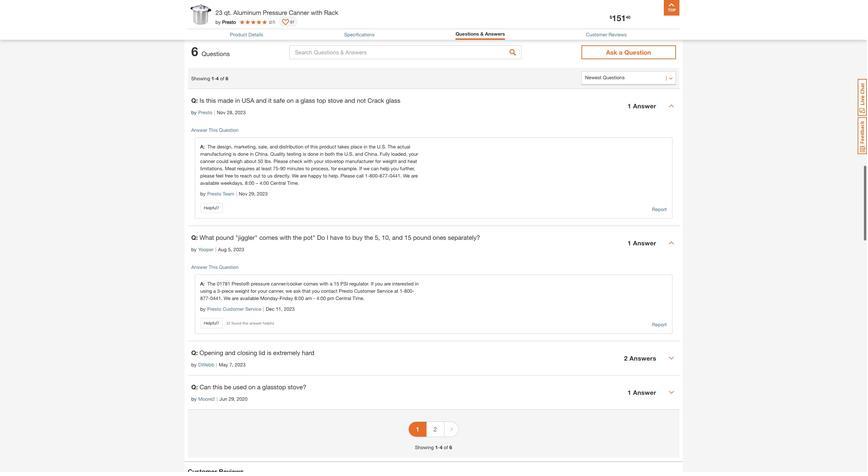 Task type: vqa. For each thing, say whether or not it's contained in the screenshot.
Car Lights link at bottom right
no



Task type: describe. For each thing, give the bounding box(es) containing it.
2 helpful? button from the top
[[200, 318, 223, 329]]

0 horizontal spatial of
[[220, 75, 224, 81]]

| for "jiggler"
[[215, 246, 216, 252]]

heat
[[408, 158, 417, 164]]

| right team
[[236, 191, 237, 197]]

0 vertical spatial customer
[[586, 31, 607, 37]]

reach
[[240, 173, 252, 179]]

by for can this be used on a glasstop stove?
[[191, 396, 197, 402]]

time. inside the design, marketing, sale, and distribution of this product takes place in the u.s.  the actual manufacturing is done in china.  quality testing is done in both the u.s. and china.   fully loaded, your canner could weigh about 50 lbs. please check with your stovetop manufacturer for weight and heat limitations. meat requires at least 75-90 minutes to process, for example.   if we can help you further, please feel free to reach out to us directly. we are happy to help. please call 1-800-877-0441. we are available weekdays, 8:00 – 4:00 central time.
[[287, 180, 299, 186]]

happy
[[308, 173, 322, 179]]

opening
[[200, 349, 223, 357]]

both
[[325, 151, 335, 157]]

0 vertical spatial 15
[[404, 234, 411, 241]]

and up manufacturer
[[355, 151, 363, 157]]

0 horizontal spatial on
[[248, 383, 255, 391]]

in left 'usa'
[[235, 97, 240, 104]]

the down takes
[[336, 151, 343, 157]]

q: can this be used on a glasstop stove?
[[191, 383, 306, 391]]

answer this question link for pound
[[191, 264, 239, 270]]

product
[[319, 144, 336, 150]]

ask a question button
[[581, 45, 676, 59]]

by dwebb | may 7, 2023
[[191, 362, 246, 368]]

further,
[[400, 165, 415, 171]]

pressure
[[251, 281, 270, 287]]

ask a question
[[606, 48, 651, 56]]

testing
[[287, 151, 301, 157]]

| for be
[[217, 396, 218, 402]]

1 horizontal spatial u.s.
[[377, 144, 386, 150]]

the home depot logo image
[[190, 6, 212, 28]]

23
[[215, 9, 222, 16]]

if inside the design, marketing, sale, and distribution of this product takes place in the u.s.  the actual manufacturing is done in china.  quality testing is done in both the u.s. and china.   fully loaded, your canner could weigh about 50 lbs. please check with your stovetop manufacturer for weight and heat limitations. meat requires at least 75-90 minutes to process, for example.   if we can help you further, please feel free to reach out to us directly. we are happy to help. please call 1-800-877-0441. we are available weekdays, 8:00 – 4:00 central time.
[[359, 165, 362, 171]]

( 27 )
[[269, 20, 275, 24]]

151
[[612, 13, 626, 23]]

1 for can this be used on a glasstop stove?
[[628, 389, 631, 396]]

23 qt. aluminum pressure canner with rack
[[215, 9, 338, 16]]

diy
[[603, 18, 612, 25]]

presto customer service button
[[207, 305, 261, 313]]

least
[[261, 165, 272, 171]]

baton
[[234, 13, 249, 20]]

ask
[[606, 48, 617, 56]]

manufacturer
[[345, 158, 374, 164]]

of inside the design, marketing, sale, and distribution of this product takes place in the u.s.  the actual manufacturing is done in china.  quality testing is done in both the u.s. and china.   fully loaded, your canner could weigh about 50 lbs. please check with your stovetop manufacturer for weight and heat limitations. meat requires at least 75-90 minutes to process, for example.   if we can help you further, please feel free to reach out to us directly. we are happy to help. please call 1-800-877-0441. we are available weekdays, 8:00 – 4:00 central time.
[[305, 144, 309, 150]]

a right safe
[[295, 97, 299, 104]]

by presto customer service | dec 11, 2023
[[200, 306, 295, 312]]

28,
[[227, 109, 234, 115]]

pm
[[327, 295, 334, 301]]

glasstop
[[262, 383, 286, 391]]

to right "free"
[[234, 173, 239, 179]]

1 horizontal spatial 5,
[[375, 234, 380, 241]]

0 horizontal spatial 4
[[216, 75, 219, 81]]

answers inside questions element
[[630, 354, 656, 362]]

found
[[232, 321, 241, 325]]

hard
[[302, 349, 314, 357]]

free
[[225, 173, 233, 179]]

a: for what
[[200, 281, 207, 287]]

rack
[[324, 9, 338, 16]]

2 vertical spatial of
[[444, 444, 448, 450]]

1 pound from the left
[[216, 234, 234, 241]]

10,
[[382, 234, 390, 241]]

we inside the 01781 presto® pressure canner/cooker comes with a 15 psi regulator. if you are interested in using a 3-piece weight for your canner, we ask that you contact presto customer service at 1-800- 877-0441. we are available monday-friday 8:00 am - 4:00 pm central time.
[[286, 288, 292, 294]]

time. inside the 01781 presto® pressure canner/cooker comes with a 15 psi regulator. if you are interested in using a 3-piece weight for your canner, we ask that you contact presto customer service at 1-800- 877-0441. we are available monday-friday 8:00 am - 4:00 pm central time.
[[353, 295, 365, 301]]

q: is this made in usa and it safe on a glass top stove and not crack glass
[[191, 97, 400, 104]]

the right buy
[[364, 234, 373, 241]]

may
[[219, 362, 228, 368]]

questions & answers 6 questions
[[188, 11, 251, 28]]

display image
[[282, 19, 289, 26]]

with inside the design, marketing, sale, and distribution of this product takes place in the u.s.  the actual manufacturing is done in china.  quality testing is done in both the u.s. and china.   fully loaded, your canner could weigh about 50 lbs. please check with your stovetop manufacturer for weight and heat limitations. meat requires at least 75-90 minutes to process, for example.   if we can help you further, please feel free to reach out to us directly. we are happy to help. please call 1-800-877-0441. we are available weekdays, 8:00 – 4:00 central time.
[[304, 158, 313, 164]]

and left not
[[345, 97, 355, 104]]

helpful? for first helpful? button from the top of the questions element
[[204, 205, 219, 210]]

90
[[280, 165, 286, 171]]

in up about
[[250, 151, 254, 157]]

2 horizontal spatial we
[[403, 173, 410, 179]]

1 china. from the left
[[255, 151, 269, 157]]

877- inside the design, marketing, sale, and distribution of this product takes place in the u.s.  the actual manufacturing is done in china.  quality testing is done in both the u.s. and china.   fully loaded, your canner could weigh about 50 lbs. please check with your stovetop manufacturer for weight and heat limitations. meat requires at least 75-90 minutes to process, for example.   if we can help you further, please feel free to reach out to us directly. we are happy to help. please call 1-800-877-0441. we are available weekdays, 8:00 – 4:00 central time.
[[380, 173, 390, 179]]

your inside the 01781 presto® pressure canner/cooker comes with a 15 psi regulator. if you are interested in using a 3-piece weight for your canner, we ask that you contact presto customer service at 1-800- 877-0441. we are available monday-friday 8:00 am - 4:00 pm central time.
[[258, 288, 267, 294]]

7,
[[229, 362, 233, 368]]

0 vertical spatial for
[[375, 158, 381, 164]]

2 horizontal spatial -
[[438, 444, 440, 450]]

1 vertical spatial 4
[[440, 444, 443, 450]]

caret image for do
[[669, 240, 674, 246]]

this for used
[[213, 383, 223, 391]]

$ 151 40
[[610, 13, 631, 23]]

0 horizontal spatial showing 1 - 4 of 6
[[191, 75, 228, 81]]

available inside the design, marketing, sale, and distribution of this product takes place in the u.s.  the actual manufacturing is done in china.  quality testing is done in both the u.s. and china.   fully loaded, your canner could weigh about 50 lbs. please check with your stovetop manufacturer for weight and heat limitations. meat requires at least 75-90 minutes to process, for example.   if we can help you further, please feel free to reach out to us directly. we are happy to help. please call 1-800-877-0441. we are available weekdays, 8:00 – 4:00 central time.
[[200, 180, 219, 186]]

aluminum
[[233, 9, 261, 16]]

70815 button
[[285, 13, 309, 20]]

4:00 inside the 01781 presto® pressure canner/cooker comes with a 15 psi regulator. if you are interested in using a 3-piece weight for your canner, we ask that you contact presto customer service at 1-800- 877-0441. we are available monday-friday 8:00 am - 4:00 pm central time.
[[317, 295, 326, 301]]

50
[[258, 158, 263, 164]]

used
[[233, 383, 247, 391]]

2 answers
[[624, 354, 656, 362]]

dec
[[266, 306, 274, 312]]

question inside the ask a question "button"
[[624, 48, 651, 56]]

1 horizontal spatial you
[[375, 281, 383, 287]]

product
[[230, 31, 247, 37]]

800- inside the 01781 presto® pressure canner/cooker comes with a 15 psi regulator. if you are interested in using a 3-piece weight for your canner, we ask that you contact presto customer service at 1-800- 877-0441. we are available monday-friday 8:00 am - 4:00 pm central time.
[[404, 288, 414, 294]]

Search Questions & Answers text field
[[289, 45, 522, 59]]

crack
[[368, 97, 384, 104]]

distribution
[[279, 144, 303, 150]]

have
[[330, 234, 343, 241]]

lid
[[259, 349, 265, 357]]

please
[[200, 173, 214, 179]]

fully
[[380, 151, 390, 157]]

1 horizontal spatial we
[[292, 173, 299, 179]]

2 china. from the left
[[365, 151, 378, 157]]

2023 for made
[[235, 109, 246, 115]]

1 vertical spatial your
[[314, 158, 324, 164]]

by for the 01781 presto® pressure canner/cooker comes with a 15 psi regulator. if you are interested in using a 3-piece weight for your canner, we ask that you contact presto customer service at 1-800- 877-0441. we are available monday-friday 8:00 am - 4:00 pm central time.
[[200, 306, 206, 312]]

presto down qt.
[[222, 19, 236, 25]]

with left pot"
[[280, 234, 291, 241]]

yooper
[[198, 246, 214, 252]]

questions element
[[188, 89, 679, 410]]

what
[[200, 234, 214, 241]]

1 horizontal spatial showing 1 - 4 of 6
[[415, 444, 452, 450]]

2 vertical spatial customer
[[223, 306, 244, 312]]

minutes
[[287, 165, 304, 171]]

and up 7,
[[225, 349, 235, 357]]

process,
[[311, 165, 330, 171]]

click to redirect to view my cart page image
[[661, 8, 670, 17]]

2 horizontal spatial is
[[303, 151, 306, 157]]

separately?
[[448, 234, 480, 241]]

3-
[[217, 288, 222, 294]]

for inside the 01781 presto® pressure canner/cooker comes with a 15 psi regulator. if you are interested in using a 3-piece weight for your canner, we ask that you contact presto customer service at 1-800- 877-0441. we are available monday-friday 8:00 am - 4:00 pm central time.
[[251, 288, 256, 294]]

with left rack
[[311, 9, 322, 16]]

stove
[[328, 97, 343, 104]]

1 vertical spatial nov
[[239, 191, 247, 197]]

(
[[269, 20, 270, 24]]

canner/cooker
[[271, 281, 302, 287]]

help.
[[329, 173, 339, 179]]

0 vertical spatial on
[[287, 97, 294, 104]]

97 button
[[279, 17, 298, 27]]

report button for q: is this made in usa and it safe on a glass top stove and not crack glass
[[652, 206, 667, 213]]

regulator.
[[349, 281, 369, 287]]

answer for what pound "jiggler" comes with the pot" do i have to buy the 5, 10, and 15 pound ones separately?
[[633, 239, 656, 247]]

2023 for closing
[[235, 362, 246, 368]]

800- inside the design, marketing, sale, and distribution of this product takes place in the u.s.  the actual manufacturing is done in china.  quality testing is done in both the u.s. and china.   fully loaded, your canner could weigh about 50 lbs. please check with your stovetop manufacturer for weight and heat limitations. meat requires at least 75-90 minutes to process, for example.   if we can help you further, please feel free to reach out to us directly. we are happy to help. please call 1-800-877-0441. we are available weekdays, 8:00 – 4:00 central time.
[[370, 173, 380, 179]]

and down loaded,
[[398, 158, 406, 164]]

in right place
[[364, 144, 368, 150]]

available inside the 01781 presto® pressure canner/cooker comes with a 15 psi regulator. if you are interested in using a 3-piece weight for your canner, we ask that you contact presto customer service at 1-800- 877-0441. we are available monday-friday 8:00 am - 4:00 pm central time.
[[240, 295, 259, 301]]

2 caret image from the top
[[669, 356, 674, 361]]

and up quality
[[270, 144, 278, 150]]

you inside the design, marketing, sale, and distribution of this product takes place in the u.s.  the actual manufacturing is done in china.  quality testing is done in both the u.s. and china.   fully loaded, your canner could weigh about 50 lbs. please check with your stovetop manufacturer for weight and heat limitations. meat requires at least 75-90 minutes to process, for example.   if we can help you further, please feel free to reach out to us directly. we are happy to help. please call 1-800-877-0441. we are available weekdays, 8:00 – 4:00 central time.
[[391, 165, 399, 171]]

to left us
[[262, 173, 266, 179]]

3 1 answer from the top
[[628, 389, 656, 396]]

97
[[290, 20, 294, 24]]

in inside the 01781 presto® pressure canner/cooker comes with a 15 psi regulator. if you are interested in using a 3-piece weight for your canner, we ask that you contact presto customer service at 1-800- 877-0441. we are available monday-friday 8:00 am - 4:00 pm central time.
[[415, 281, 419, 287]]

out
[[253, 173, 260, 179]]

1 horizontal spatial is
[[267, 349, 271, 357]]

1 done from the left
[[238, 151, 249, 157]]

if inside the 01781 presto® pressure canner/cooker comes with a 15 psi regulator. if you are interested in using a 3-piece weight for your canner, we ask that you contact presto customer service at 1-800- 877-0441. we are available monday-friday 8:00 am - 4:00 pm central time.
[[371, 281, 374, 287]]

answer this question for pound
[[191, 264, 239, 270]]

a inside "button"
[[619, 48, 623, 56]]

yooper button
[[198, 246, 214, 253]]

manufacturing
[[200, 151, 231, 157]]

1 for what pound "jiggler" comes with the pot" do i have to buy the 5, 10, and 15 pound ones separately?
[[628, 239, 631, 247]]

1 horizontal spatial showing
[[415, 444, 434, 450]]

q: for q: opening and closing lid is extremely hard
[[191, 349, 198, 357]]

top
[[317, 97, 326, 104]]

stovetop
[[325, 158, 344, 164]]

& for questions & answers
[[480, 31, 484, 37]]

2 button
[[427, 422, 444, 437]]

2023 for "jiggler"
[[233, 246, 244, 252]]

1 answer for glass
[[628, 102, 656, 110]]

loaded,
[[391, 151, 407, 157]]

2 glass from the left
[[386, 97, 400, 104]]

caret image for stove?
[[669, 390, 674, 395]]

ask
[[293, 288, 301, 294]]

actual
[[397, 144, 410, 150]]

0 vertical spatial your
[[409, 151, 418, 157]]

1 vertical spatial service
[[245, 306, 261, 312]]

interested
[[392, 281, 414, 287]]

11,
[[276, 306, 283, 312]]

n
[[229, 13, 233, 20]]

4:00 inside the design, marketing, sale, and distribution of this product takes place in the u.s.  the actual manufacturing is done in china.  quality testing is done in both the u.s. and china.   fully loaded, your canner could weigh about 50 lbs. please check with your stovetop manufacturer for weight and heat limitations. meat requires at least 75-90 minutes to process, for example.   if we can help you further, please feel free to reach out to us directly. we are happy to help. please call 1-800-877-0441. we are available weekdays, 8:00 – 4:00 central time.
[[259, 180, 269, 186]]

& for questions & answers 6 questions
[[220, 11, 224, 19]]

0 horizontal spatial nov
[[217, 109, 226, 115]]

a left glasstop
[[257, 383, 261, 391]]

this for pound
[[209, 264, 218, 270]]

0 horizontal spatial you
[[312, 288, 320, 294]]

15 inside the 01781 presto® pressure canner/cooker comes with a 15 psi regulator. if you are interested in using a 3-piece weight for your canner, we ask that you contact presto customer service at 1-800- 877-0441. we are available monday-friday 8:00 am - 4:00 pm central time.
[[334, 281, 339, 287]]

takes
[[338, 144, 349, 150]]

to left buy
[[345, 234, 351, 241]]

0 vertical spatial showing
[[191, 75, 210, 81]]

report for q: is this made in usa and it safe on a glass top stove and not crack glass
[[652, 206, 667, 212]]

this for helpful
[[242, 321, 248, 325]]

by down 23
[[215, 19, 221, 25]]

diy button
[[597, 8, 619, 25]]

by for what pound "jiggler" comes with the pot" do i have to buy the 5, 10, and 15 pound ones separately?
[[191, 246, 197, 252]]

0 horizontal spatial is
[[233, 151, 236, 157]]

a left '3-'
[[213, 288, 216, 294]]

answer this question for this
[[191, 127, 239, 133]]

1- inside the 01781 presto® pressure canner/cooker comes with a 15 psi regulator. if you are interested in using a 3-piece weight for your canner, we ask that you contact presto customer service at 1-800- 877-0441. we are available monday-friday 8:00 am - 4:00 pm central time.
[[400, 288, 404, 294]]

presto button
[[198, 109, 212, 116]]

- inside the 01781 presto® pressure canner/cooker comes with a 15 psi regulator. if you are interested in using a 3-piece weight for your canner, we ask that you contact presto customer service at 1-800- 877-0441. we are available monday-friday 8:00 am - 4:00 pm central time.
[[313, 295, 315, 301]]

be
[[224, 383, 231, 391]]

dwebb button
[[198, 361, 214, 368]]



Task type: locate. For each thing, give the bounding box(es) containing it.
by moore2 | jun 29, 2020
[[191, 396, 248, 402]]

answer this question link for this
[[191, 127, 239, 133]]

for down pressure on the left bottom of the page
[[251, 288, 256, 294]]

0 vertical spatial 800-
[[370, 173, 380, 179]]

2 report from the top
[[652, 322, 667, 327]]

with right check
[[304, 158, 313, 164]]

1 vertical spatial if
[[371, 281, 374, 287]]

of down 2 button
[[444, 444, 448, 450]]

0 horizontal spatial pound
[[216, 234, 234, 241]]

0 vertical spatial 1 answer
[[628, 102, 656, 110]]

answers
[[226, 11, 251, 19], [485, 31, 505, 37], [630, 354, 656, 362]]

8:00 inside the 01781 presto® pressure canner/cooker comes with a 15 psi regulator. if you are interested in using a 3-piece weight for your canner, we ask that you contact presto customer service at 1-800- 877-0441. we are available monday-friday 8:00 am - 4:00 pm central time.
[[294, 295, 304, 301]]

1 q: from the top
[[191, 97, 198, 104]]

by down using
[[200, 306, 206, 312]]

moore2 button
[[198, 395, 215, 403]]

8:00 inside the design, marketing, sale, and distribution of this product takes place in the u.s.  the actual manufacturing is done in china.  quality testing is done in both the u.s. and china.   fully loaded, your canner could weigh about 50 lbs. please check with your stovetop manufacturer for weight and heat limitations. meat requires at least 75-90 minutes to process, for example.   if we can help you further, please feel free to reach out to us directly. we are happy to help. please call 1-800-877-0441. we are available weekdays, 8:00 – 4:00 central time.
[[245, 180, 254, 186]]

0 horizontal spatial -
[[214, 75, 216, 81]]

answer for can this be used on a glasstop stove?
[[633, 389, 656, 396]]

you
[[391, 165, 399, 171], [375, 281, 383, 287], [312, 288, 320, 294]]

6 inside "questions & answers 6 questions"
[[188, 22, 190, 28]]

| for closing
[[216, 362, 217, 368]]

china. down sale,
[[255, 151, 269, 157]]

40
[[626, 14, 631, 20]]

customer down diy
[[586, 31, 607, 37]]

with inside the 01781 presto® pressure canner/cooker comes with a 15 psi regulator. if you are interested in using a 3-piece weight for your canner, we ask that you contact presto customer service at 1-800- 877-0441. we are available monday-friday 8:00 am - 4:00 pm central time.
[[319, 281, 328, 287]]

at inside the design, marketing, sale, and distribution of this product takes place in the u.s.  the actual manufacturing is done in china.  quality testing is done in both the u.s. and china.   fully loaded, your canner could weigh about 50 lbs. please check with your stovetop manufacturer for weight and heat limitations. meat requires at least 75-90 minutes to process, for example.   if we can help you further, please feel free to reach out to us directly. we are happy to help. please call 1-800-877-0441. we are available weekdays, 8:00 – 4:00 central time.
[[256, 165, 260, 171]]

comes right "jiggler"
[[259, 234, 278, 241]]

1 horizontal spatial of
[[305, 144, 309, 150]]

0 vertical spatial nov
[[217, 109, 226, 115]]

1 vertical spatial please
[[341, 173, 355, 179]]

0 vertical spatial answer this question
[[191, 127, 239, 133]]

at
[[256, 165, 260, 171], [394, 288, 398, 294]]

1 helpful? button from the top
[[200, 203, 223, 213]]

2 answer this question link from the top
[[191, 264, 239, 270]]

1 horizontal spatial available
[[240, 295, 259, 301]]

at up out
[[256, 165, 260, 171]]

this down by yooper | aug 5, 2023
[[209, 264, 218, 270]]

2023 down "jiggler"
[[233, 246, 244, 252]]

the
[[207, 144, 216, 150], [388, 144, 396, 150], [207, 281, 216, 287]]

at inside the 01781 presto® pressure canner/cooker comes with a 15 psi regulator. if you are interested in using a 3-piece weight for your canner, we ask that you contact presto customer service at 1-800- 877-0441. we are available monday-friday 8:00 am - 4:00 pm central time.
[[394, 288, 398, 294]]

2023 right 7,
[[235, 362, 246, 368]]

u.s. down takes
[[344, 151, 354, 157]]

2
[[624, 354, 628, 362], [434, 425, 437, 433]]

1 report from the top
[[652, 206, 667, 212]]

answers for questions & answers
[[485, 31, 505, 37]]

27
[[270, 20, 274, 24]]

1 horizontal spatial 8:00
[[294, 295, 304, 301]]

1 answer for 15
[[628, 239, 656, 247]]

safe
[[273, 97, 285, 104]]

call
[[356, 173, 364, 179]]

answer this question link down by yooper | aug 5, 2023
[[191, 264, 239, 270]]

to down the process,
[[323, 173, 327, 179]]

at down interested
[[394, 288, 398, 294]]

is right testing
[[303, 151, 306, 157]]

1 horizontal spatial 4
[[440, 444, 443, 450]]

service down interested
[[377, 288, 393, 294]]

1 horizontal spatial service
[[377, 288, 393, 294]]

2 q: from the top
[[191, 234, 198, 241]]

0 vertical spatial answer this question link
[[191, 127, 239, 133]]

caret image
[[669, 240, 674, 246], [669, 356, 674, 361], [669, 390, 674, 395]]

0 vertical spatial this
[[209, 127, 218, 133]]

1 vertical spatial on
[[248, 383, 255, 391]]

the right place
[[369, 144, 376, 150]]

could
[[216, 158, 228, 164]]

1 glass from the left
[[301, 97, 315, 104]]

the left pot"
[[293, 234, 302, 241]]

0 vertical spatial 2
[[624, 354, 628, 362]]

questions inside 6 questions
[[202, 50, 230, 57]]

1 vertical spatial 15
[[334, 281, 339, 287]]

pound left ones
[[413, 234, 431, 241]]

- down 2 navigation
[[438, 444, 440, 450]]

answer this question
[[191, 127, 239, 133], [191, 264, 239, 270]]

we inside the design, marketing, sale, and distribution of this product takes place in the u.s.  the actual manufacturing is done in china.  quality testing is done in both the u.s. and china.   fully loaded, your canner could weigh about 50 lbs. please check with your stovetop manufacturer for weight and heat limitations. meat requires at least 75-90 minutes to process, for example.   if we can help you further, please feel free to reach out to us directly. we are happy to help. please call 1-800-877-0441. we are available weekdays, 8:00 – 4:00 central time.
[[363, 165, 370, 171]]

1 vertical spatial 29,
[[229, 396, 235, 402]]

| left aug
[[215, 246, 216, 252]]

pound up aug
[[216, 234, 234, 241]]

1
[[211, 75, 214, 81], [628, 102, 631, 110], [628, 239, 631, 247], [628, 389, 631, 396], [435, 444, 438, 450]]

4
[[216, 75, 219, 81], [440, 444, 443, 450]]

1 horizontal spatial 0441.
[[390, 173, 402, 179]]

2 helpful? from the top
[[204, 321, 219, 326]]

1 vertical spatial caret image
[[669, 356, 674, 361]]

0 vertical spatial 8:00
[[245, 180, 254, 186]]

1 helpful? from the top
[[204, 205, 219, 210]]

and left it
[[256, 97, 267, 104]]

service inside the 01781 presto® pressure canner/cooker comes with a 15 psi regulator. if you are interested in using a 3-piece weight for your canner, we ask that you contact presto customer service at 1-800- 877-0441. we are available monday-friday 8:00 am - 4:00 pm central time.
[[377, 288, 393, 294]]

presto for the 01781 presto® pressure canner/cooker comes with a 15 psi regulator. if you are interested in using a 3-piece weight for your canner, we ask that you contact presto customer service at 1-800- 877-0441. we are available monday-friday 8:00 am - 4:00 pm central time.
[[207, 306, 221, 312]]

0 vertical spatial comes
[[259, 234, 278, 241]]

1 horizontal spatial if
[[371, 281, 374, 287]]

china.
[[255, 151, 269, 157], [365, 151, 378, 157]]

2 done from the left
[[308, 151, 318, 157]]

if up call
[[359, 165, 362, 171]]

presto inside the 01781 presto® pressure canner/cooker comes with a 15 psi regulator. if you are interested in using a 3-piece weight for your canner, we ask that you contact presto customer service at 1-800- 877-0441. we are available monday-friday 8:00 am - 4:00 pm central time.
[[339, 288, 353, 294]]

not
[[357, 97, 366, 104]]

help
[[380, 165, 390, 171]]

question right ask
[[624, 48, 651, 56]]

1 vertical spatial showing 1 - 4 of 6
[[415, 444, 452, 450]]

the for what pound "jiggler" comes with the pot" do i have to buy the 5, 10, and 15 pound ones separately?
[[207, 281, 216, 287]]

0 horizontal spatial service
[[245, 306, 261, 312]]

0 horizontal spatial 15
[[334, 281, 339, 287]]

0 vertical spatial 5,
[[375, 234, 380, 241]]

q: left what
[[191, 234, 198, 241]]

4 q: from the top
[[191, 383, 198, 391]]

helpful? button down presto team button
[[200, 203, 223, 213]]

2 pound from the left
[[413, 234, 431, 241]]

29, right jun
[[229, 396, 235, 402]]

you right regulator.
[[375, 281, 383, 287]]

0 vertical spatial if
[[359, 165, 362, 171]]

rouge
[[250, 13, 267, 20]]

2 for 2 answers
[[624, 354, 628, 362]]

comes inside the 01781 presto® pressure canner/cooker comes with a 15 psi regulator. if you are interested in using a 3-piece weight for your canner, we ask that you contact presto customer service at 1-800- 877-0441. we are available monday-friday 8:00 am - 4:00 pm central time.
[[304, 281, 318, 287]]

presto team button
[[207, 190, 234, 198]]

by left dwebb button
[[191, 362, 197, 368]]

are down piece
[[232, 295, 239, 301]]

1 vertical spatial a:
[[200, 281, 207, 287]]

2 inside questions element
[[624, 354, 628, 362]]

What can we help you find today? search field
[[322, 9, 512, 24]]

question for what pound "jiggler" comes with the pot" do i have to buy the 5, 10, and 15 pound ones separately?
[[219, 264, 239, 270]]

is up weigh
[[233, 151, 236, 157]]

ones
[[433, 234, 446, 241]]

0 vertical spatial answers
[[226, 11, 251, 19]]

0 horizontal spatial weight
[[235, 288, 249, 294]]

| left dec at the left of page
[[263, 306, 264, 312]]

877- inside the 01781 presto® pressure canner/cooker comes with a 15 psi regulator. if you are interested in using a 3-piece weight for your canner, we ask that you contact presto customer service at 1-800- 877-0441. we are available monday-friday 8:00 am - 4:00 pm central time.
[[200, 295, 210, 301]]

0 horizontal spatial available
[[200, 180, 219, 186]]

0 horizontal spatial time.
[[287, 180, 299, 186]]

0 vertical spatial -
[[214, 75, 216, 81]]

1 for is this made in usa and it safe on a glass top stove and not crack glass
[[628, 102, 631, 110]]

2 1 answer from the top
[[628, 239, 656, 247]]

1 report button from the top
[[652, 206, 667, 213]]

the
[[369, 144, 376, 150], [336, 151, 343, 157], [293, 234, 302, 241], [364, 234, 373, 241]]

|
[[214, 109, 215, 115], [236, 191, 237, 197], [215, 246, 216, 252], [263, 306, 264, 312], [216, 362, 217, 368], [217, 396, 218, 402]]

this for this
[[209, 127, 218, 133]]

limitations.
[[200, 165, 224, 171]]

| left may
[[216, 362, 217, 368]]

8:00 left –
[[245, 180, 254, 186]]

0 horizontal spatial glass
[[301, 97, 315, 104]]

15 right 10,
[[404, 234, 411, 241]]

showing up is
[[191, 75, 210, 81]]

32 found this answer helpful
[[226, 321, 274, 325]]

0 vertical spatial central
[[270, 180, 286, 186]]

"jiggler"
[[235, 234, 258, 241]]

answers inside "questions & answers 6 questions"
[[226, 11, 251, 19]]

extremely
[[273, 349, 300, 357]]

answer for is this made in usa and it safe on a glass top stove and not crack glass
[[633, 102, 656, 110]]

by left yooper button
[[191, 246, 197, 252]]

presto for the design, marketing, sale, and distribution of this product takes place in the u.s.  the actual manufacturing is done in china.  quality testing is done in both the u.s. and china.   fully loaded, your canner could weigh about 50 lbs. please check with your stovetop manufacturer for weight and heat limitations. meat requires at least 75-90 minutes to process, for example.   if we can help you further, please feel free to reach out to us directly. we are happy to help. please call 1-800-877-0441. we are available weekdays, 8:00 – 4:00 central time.
[[207, 191, 221, 197]]

this right is
[[206, 97, 216, 104]]

answers for questions & answers 6 questions
[[226, 11, 251, 19]]

am
[[305, 295, 312, 301]]

29,
[[249, 191, 256, 197], [229, 396, 235, 402]]

by left moore2
[[191, 396, 197, 402]]

2020
[[237, 396, 248, 402]]

report button for q: what pound "jiggler" comes with the pot" do i have to buy the 5, 10, and 15 pound ones separately?
[[652, 321, 667, 329]]

1 this from the top
[[209, 127, 218, 133]]

0 horizontal spatial answers
[[226, 11, 251, 19]]

lbs.
[[265, 158, 272, 164]]

1 horizontal spatial nov
[[239, 191, 247, 197]]

q: for q: what pound "jiggler" comes with the pot" do i have to buy the 5, 10, and 15 pound ones separately?
[[191, 234, 198, 241]]

1 vertical spatial 8:00
[[294, 295, 304, 301]]

1 vertical spatial answer this question link
[[191, 264, 239, 270]]

question for is this made in usa and it safe on a glass top stove and not crack glass
[[219, 127, 239, 133]]

0441. inside the design, marketing, sale, and distribution of this product takes place in the u.s.  the actual manufacturing is done in china.  quality testing is done in both the u.s. and china.   fully loaded, your canner could weigh about 50 lbs. please check with your stovetop manufacturer for weight and heat limitations. meat requires at least 75-90 minutes to process, for example.   if we can help you further, please feel free to reach out to us directly. we are happy to help. please call 1-800-877-0441. we are available weekdays, 8:00 – 4:00 central time.
[[390, 173, 402, 179]]

1 vertical spatial at
[[394, 288, 398, 294]]

0 vertical spatial &
[[220, 11, 224, 19]]

by presto | nov 28, 2023
[[191, 109, 246, 115]]

0 vertical spatial report
[[652, 206, 667, 212]]

1 vertical spatial answers
[[485, 31, 505, 37]]

2023
[[235, 109, 246, 115], [257, 191, 268, 197], [233, 246, 244, 252], [284, 306, 295, 312], [235, 362, 246, 368]]

1 vertical spatial 877-
[[200, 295, 210, 301]]

by presto team | nov 29, 2023
[[200, 191, 268, 197]]

and right 10,
[[392, 234, 403, 241]]

1 1 answer from the top
[[628, 102, 656, 110]]

presto down is
[[198, 109, 212, 115]]

1 horizontal spatial customer
[[354, 288, 375, 294]]

central right the pm
[[336, 295, 351, 301]]

feel
[[216, 173, 224, 179]]

by left presto team button
[[200, 191, 206, 197]]

1 vertical spatial for
[[331, 165, 337, 171]]

answer
[[633, 102, 656, 110], [191, 127, 207, 133], [633, 239, 656, 247], [191, 264, 207, 270], [633, 389, 656, 396]]

2 for 2
[[434, 425, 437, 433]]

–
[[256, 180, 258, 186]]

question
[[624, 48, 651, 56], [219, 127, 239, 133], [219, 264, 239, 270]]

monday-
[[260, 295, 280, 301]]

6 questions
[[191, 44, 230, 59]]

in left both
[[320, 151, 324, 157]]

a up contact
[[330, 281, 332, 287]]

by for is this made in usa and it safe on a glass top stove and not crack glass
[[191, 109, 197, 115]]

2 a: from the top
[[200, 281, 207, 287]]

q: for q: is this made in usa and it safe on a glass top stove and not crack glass
[[191, 97, 198, 104]]

0441.
[[390, 173, 402, 179], [210, 295, 222, 301]]

& inside "questions & answers 6 questions"
[[220, 11, 224, 19]]

a: up using
[[200, 281, 207, 287]]

by for the design, marketing, sale, and distribution of this product takes place in the u.s.  the actual manufacturing is done in china.  quality testing is done in both the u.s. and china.   fully loaded, your canner could weigh about 50 lbs. please check with your stovetop manufacturer for weight and heat limitations. meat requires at least 75-90 minutes to process, for example.   if we can help you further, please feel free to reach out to us directly. we are happy to help. please call 1-800-877-0441. we are available weekdays, 8:00 – 4:00 central time.
[[200, 191, 206, 197]]

we left can
[[363, 165, 370, 171]]

1 horizontal spatial 29,
[[249, 191, 256, 197]]

are left interested
[[384, 281, 391, 287]]

0441. inside the 01781 presto® pressure canner/cooker comes with a 15 psi regulator. if you are interested in using a 3-piece weight for your canner, we ask that you contact presto customer service at 1-800- 877-0441. we are available monday-friday 8:00 am - 4:00 pm central time.
[[210, 295, 222, 301]]

comes
[[259, 234, 278, 241], [304, 281, 318, 287]]

1 answer this question link from the top
[[191, 127, 239, 133]]

1 vertical spatial 4:00
[[317, 295, 326, 301]]

2 this from the top
[[209, 264, 218, 270]]

2 navigation
[[409, 417, 459, 444]]

check
[[289, 158, 302, 164]]

service up answer
[[245, 306, 261, 312]]

team
[[223, 191, 234, 197]]

questions
[[188, 11, 218, 19], [192, 22, 214, 28], [456, 31, 479, 37], [202, 50, 230, 57]]

your up the process,
[[314, 158, 324, 164]]

q: for q: can this be used on a glasstop stove?
[[191, 383, 198, 391]]

8:00
[[245, 180, 254, 186], [294, 295, 304, 301]]

customer inside the 01781 presto® pressure canner/cooker comes with a 15 psi regulator. if you are interested in using a 3-piece weight for your canner, we ask that you contact presto customer service at 1-800- 877-0441. we are available monday-friday 8:00 am - 4:00 pm central time.
[[354, 288, 375, 294]]

0 vertical spatial please
[[274, 158, 288, 164]]

0 vertical spatial a:
[[200, 144, 207, 150]]

pressure
[[263, 9, 287, 16]]

if
[[359, 165, 362, 171], [371, 281, 374, 287]]

please down "example."
[[341, 173, 355, 179]]

caret image
[[669, 103, 674, 109]]

pot"
[[303, 234, 315, 241]]

1 horizontal spatial pound
[[413, 234, 431, 241]]

1 vertical spatial 1 answer
[[628, 239, 656, 247]]

0 horizontal spatial done
[[238, 151, 249, 157]]

1 horizontal spatial done
[[308, 151, 318, 157]]

2 answer this question from the top
[[191, 264, 239, 270]]

1 horizontal spatial china.
[[365, 151, 378, 157]]

the up the fully
[[388, 144, 396, 150]]

1 vertical spatial helpful?
[[204, 321, 219, 326]]

helpful? left 32
[[204, 321, 219, 326]]

customer reviews
[[586, 31, 627, 37]]

0 vertical spatial caret image
[[669, 240, 674, 246]]

time. down regulator.
[[353, 295, 365, 301]]

q:
[[191, 97, 198, 104], [191, 234, 198, 241], [191, 349, 198, 357], [191, 383, 198, 391]]

0 vertical spatial available
[[200, 180, 219, 186]]

5, right aug
[[228, 246, 232, 252]]

answer this question link down "by presto | nov 28, 2023"
[[191, 127, 239, 133]]

0 vertical spatial 877-
[[380, 173, 390, 179]]

by yooper | aug 5, 2023
[[191, 246, 244, 252]]

-
[[214, 75, 216, 81], [313, 295, 315, 301], [438, 444, 440, 450]]

showing down 2 navigation
[[415, 444, 434, 450]]

are down further,
[[411, 173, 418, 179]]

by for opening and closing lid is extremely hard
[[191, 362, 197, 368]]

0 horizontal spatial 29,
[[229, 396, 235, 402]]

3 q: from the top
[[191, 349, 198, 357]]

1 horizontal spatial -
[[313, 295, 315, 301]]

1 vertical spatial report button
[[652, 321, 667, 329]]

can
[[371, 165, 379, 171]]

presto®
[[232, 281, 250, 287]]

2 inside 2 button
[[434, 425, 437, 433]]

customer
[[586, 31, 607, 37], [354, 288, 375, 294], [223, 306, 244, 312]]

china. left the fully
[[365, 151, 378, 157]]

1 answer this question from the top
[[191, 127, 239, 133]]

0 vertical spatial you
[[391, 165, 399, 171]]

0441. down further,
[[390, 173, 402, 179]]

this
[[209, 127, 218, 133], [209, 264, 218, 270]]

this inside the design, marketing, sale, and distribution of this product takes place in the u.s.  the actual manufacturing is done in china.  quality testing is done in both the u.s. and china.   fully loaded, your canner could weigh about 50 lbs. please check with your stovetop manufacturer for weight and heat limitations. meat requires at least 75-90 minutes to process, for example.   if we can help you further, please feel free to reach out to us directly. we are happy to help. please call 1-800-877-0441. we are available weekdays, 8:00 – 4:00 central time.
[[310, 144, 318, 150]]

are down minutes
[[300, 173, 307, 179]]

you right that
[[312, 288, 320, 294]]

is
[[200, 97, 204, 104]]

2 vertical spatial question
[[219, 264, 239, 270]]

0 vertical spatial 4
[[216, 75, 219, 81]]

q: opening and closing lid is extremely hard
[[191, 349, 314, 357]]

it
[[268, 97, 272, 104]]

| right presto button
[[214, 109, 215, 115]]

central inside the design, marketing, sale, and distribution of this product takes place in the u.s.  the actual manufacturing is done in china.  quality testing is done in both the u.s. and china.   fully loaded, your canner could weigh about 50 lbs. please check with your stovetop manufacturer for weight and heat limitations. meat requires at least 75-90 minutes to process, for example.   if we can help you further, please feel free to reach out to us directly. we are happy to help. please call 1-800-877-0441. we are available weekdays, 8:00 – 4:00 central time.
[[270, 180, 286, 186]]

of right 'distribution'
[[305, 144, 309, 150]]

0 vertical spatial weight
[[382, 158, 397, 164]]

2023 right 11,
[[284, 306, 295, 312]]

2 vertical spatial for
[[251, 288, 256, 294]]

0 vertical spatial at
[[256, 165, 260, 171]]

your
[[409, 151, 418, 157], [314, 158, 324, 164], [258, 288, 267, 294]]

2023 down –
[[257, 191, 268, 197]]

877- down help
[[380, 173, 390, 179]]

we down minutes
[[292, 173, 299, 179]]

0 vertical spatial we
[[363, 165, 370, 171]]

in
[[235, 97, 240, 104], [364, 144, 368, 150], [250, 151, 254, 157], [320, 151, 324, 157], [415, 281, 419, 287]]

the inside the 01781 presto® pressure canner/cooker comes with a 15 psi regulator. if you are interested in using a 3-piece weight for your canner, we ask that you contact presto customer service at 1-800- 877-0441. we are available monday-friday 8:00 am - 4:00 pm central time.
[[207, 281, 216, 287]]

1 caret image from the top
[[669, 240, 674, 246]]

2 horizontal spatial your
[[409, 151, 418, 157]]

nov right team
[[239, 191, 247, 197]]

1 vertical spatial answer this question
[[191, 264, 239, 270]]

0 vertical spatial 1-
[[365, 173, 370, 179]]

helpful? for 1st helpful? button from the bottom of the questions element
[[204, 321, 219, 326]]

0 horizontal spatial u.s.
[[344, 151, 354, 157]]

we inside the 01781 presto® pressure canner/cooker comes with a 15 psi regulator. if you are interested in using a 3-piece weight for your canner, we ask that you contact presto customer service at 1-800- 877-0441. we are available monday-friday 8:00 am - 4:00 pm central time.
[[224, 295, 231, 301]]

2023 right '28,'
[[235, 109, 246, 115]]

1 horizontal spatial we
[[363, 165, 370, 171]]

sale,
[[258, 144, 268, 150]]

presto for is this made in usa and it safe on a glass top stove and not crack glass
[[198, 109, 212, 115]]

1 vertical spatial question
[[219, 127, 239, 133]]

friday
[[280, 295, 293, 301]]

we
[[292, 173, 299, 179], [403, 173, 410, 179], [224, 295, 231, 301]]

available down please
[[200, 180, 219, 186]]

to up happy
[[305, 165, 310, 171]]

0 vertical spatial 29,
[[249, 191, 256, 197]]

glass right "crack"
[[386, 97, 400, 104]]

1 horizontal spatial weight
[[382, 158, 397, 164]]

1 vertical spatial 0441.
[[210, 295, 222, 301]]

the up using
[[207, 281, 216, 287]]

0 horizontal spatial 5,
[[228, 246, 232, 252]]

please up 90
[[274, 158, 288, 164]]

product image image
[[190, 3, 212, 26]]

2 vertical spatial answers
[[630, 354, 656, 362]]

1 horizontal spatial please
[[341, 173, 355, 179]]

by left presto button
[[191, 109, 197, 115]]

4 up "made"
[[216, 75, 219, 81]]

1- right call
[[365, 173, 370, 179]]

2 horizontal spatial answers
[[630, 354, 656, 362]]

1- inside the design, marketing, sale, and distribution of this product takes place in the u.s.  the actual manufacturing is done in china.  quality testing is done in both the u.s. and china.   fully loaded, your canner could weigh about 50 lbs. please check with your stovetop manufacturer for weight and heat limitations. meat requires at least 75-90 minutes to process, for example.   if we can help you further, please feel free to reach out to us directly. we are happy to help. please call 1-800-877-0441. we are available weekdays, 8:00 – 4:00 central time.
[[365, 173, 370, 179]]

1 vertical spatial &
[[480, 31, 484, 37]]

of
[[220, 75, 224, 81], [305, 144, 309, 150], [444, 444, 448, 450]]

directly.
[[274, 173, 291, 179]]

answer
[[250, 321, 262, 325]]

weight inside the design, marketing, sale, and distribution of this product takes place in the u.s.  the actual manufacturing is done in china.  quality testing is done in both the u.s. and china.   fully loaded, your canner could weigh about 50 lbs. please check with your stovetop manufacturer for weight and heat limitations. meat requires at least 75-90 minutes to process, for example.   if we can help you further, please feel free to reach out to us directly. we are happy to help. please call 1-800-877-0441. we are available weekdays, 8:00 – 4:00 central time.
[[382, 158, 397, 164]]

presto down '3-'
[[207, 306, 221, 312]]

877- down using
[[200, 295, 210, 301]]

1 horizontal spatial time.
[[353, 295, 365, 301]]

aug
[[218, 246, 227, 252]]

canner
[[200, 158, 215, 164]]

9pm
[[262, 13, 274, 20]]

you right help
[[391, 165, 399, 171]]

weight inside the 01781 presto® pressure canner/cooker comes with a 15 psi regulator. if you are interested in using a 3-piece weight for your canner, we ask that you contact presto customer service at 1-800- 877-0441. we are available monday-friday 8:00 am - 4:00 pm central time.
[[235, 288, 249, 294]]

qt.
[[224, 9, 232, 16]]

3 caret image from the top
[[669, 390, 674, 395]]

details
[[248, 31, 263, 37]]

| for made
[[214, 109, 215, 115]]

this left product
[[310, 144, 318, 150]]

quality
[[270, 151, 285, 157]]

we down piece
[[224, 295, 231, 301]]

6
[[188, 22, 190, 28], [191, 44, 198, 59], [226, 75, 228, 81], [449, 444, 452, 450]]

comes up that
[[304, 281, 318, 287]]

this for in
[[206, 97, 216, 104]]

1 a: from the top
[[200, 144, 207, 150]]

feedback link image
[[858, 117, 867, 154]]

the for is this made in usa and it safe on a glass top stove and not crack glass
[[207, 144, 216, 150]]

2 report button from the top
[[652, 321, 667, 329]]

0 horizontal spatial comes
[[259, 234, 278, 241]]

central inside the 01781 presto® pressure canner/cooker comes with a 15 psi regulator. if you are interested in using a 3-piece weight for your canner, we ask that you contact presto customer service at 1-800- 877-0441. we are available monday-friday 8:00 am - 4:00 pm central time.
[[336, 295, 351, 301]]

0 vertical spatial time.
[[287, 180, 299, 186]]

1 vertical spatial showing
[[415, 444, 434, 450]]

glass left top
[[301, 97, 315, 104]]

with up contact
[[319, 281, 328, 287]]

live chat image
[[858, 79, 867, 116]]

weekdays,
[[221, 180, 244, 186]]

0 horizontal spatial for
[[251, 288, 256, 294]]

question up 01781
[[219, 264, 239, 270]]

report for q: what pound "jiggler" comes with the pot" do i have to buy the 5, 10, and 15 pound ones separately?
[[652, 322, 667, 327]]

0 horizontal spatial china.
[[255, 151, 269, 157]]

a: for is
[[200, 144, 207, 150]]

0 vertical spatial 0441.
[[390, 173, 402, 179]]



